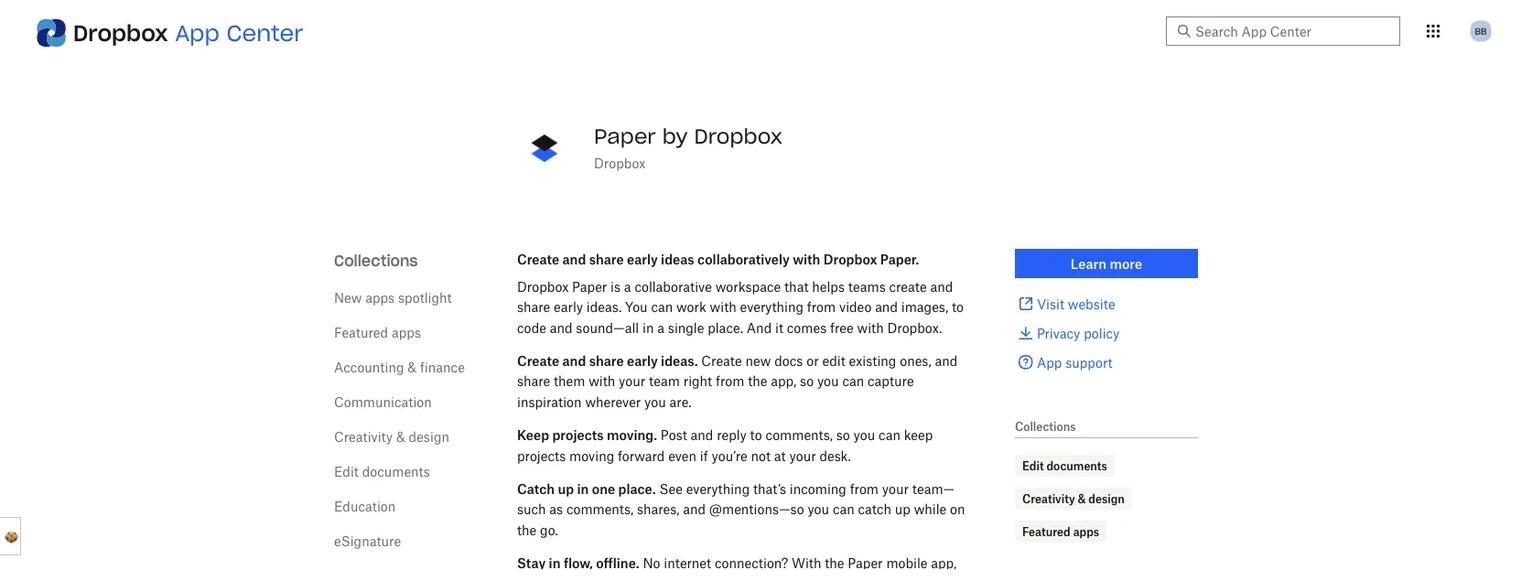 Task type: describe. For each thing, give the bounding box(es) containing it.
single
[[668, 320, 704, 335]]

new
[[745, 353, 771, 369]]

docs
[[774, 353, 803, 369]]

app support
[[1037, 355, 1113, 370]]

reply
[[717, 427, 747, 443]]

0 horizontal spatial edit documents link
[[334, 464, 430, 479]]

can inside dropbox paper is a collaborative workspace that helps teams create and share early ideas. you can work with everything from video and images, to code and sound—all in a single place. and it comes free with dropbox.
[[651, 299, 673, 315]]

you're
[[712, 448, 747, 463]]

early for ideas
[[627, 251, 658, 267]]

bb
[[1475, 25, 1487, 37]]

moving
[[569, 448, 614, 463]]

dropbox.
[[887, 320, 942, 335]]

catch
[[517, 481, 555, 497]]

with up that
[[793, 251, 820, 267]]

them
[[554, 373, 585, 389]]

learn more button
[[1015, 249, 1198, 278]]

share down sound—all
[[589, 353, 624, 369]]

@mentions—so
[[709, 502, 804, 517]]

& for accounting & finance link on the bottom left of page
[[408, 359, 417, 375]]

education
[[334, 498, 396, 514]]

see
[[659, 481, 683, 497]]

accounting
[[334, 359, 404, 375]]

your inside see everything that's incoming from your team— such as comments, shares, and @mentions—so you can catch up while on the go.
[[882, 481, 909, 497]]

even
[[668, 448, 696, 463]]

create
[[889, 279, 927, 294]]

post
[[661, 427, 687, 443]]

esignature
[[334, 533, 401, 549]]

0 horizontal spatial featured apps link
[[334, 324, 421, 340]]

paper by dropbox dropbox
[[594, 124, 782, 171]]

new apps spotlight link
[[334, 290, 452, 305]]

1 vertical spatial app
[[1037, 355, 1062, 370]]

privacy policy link
[[1015, 322, 1198, 344]]

app support link
[[1015, 351, 1198, 373]]

dropbox app center
[[73, 19, 303, 47]]

with inside the create new docs or edit existing ones, and share them with your team right from the app, so you can capture inspiration wherever you are.
[[589, 373, 615, 389]]

wherever
[[585, 394, 641, 410]]

1 horizontal spatial featured
[[1022, 525, 1071, 539]]

education link
[[334, 498, 396, 514]]

catch up in one place.
[[517, 481, 656, 497]]

edit
[[822, 353, 845, 369]]

new apps spotlight
[[334, 290, 452, 305]]

1 horizontal spatial edit documents link
[[1022, 457, 1107, 475]]

create for ideas
[[517, 251, 559, 267]]

early inside dropbox paper is a collaborative workspace that helps teams create and share early ideas. you can work with everything from video and images, to code and sound—all in a single place. and it comes free with dropbox.
[[554, 299, 583, 315]]

not
[[751, 448, 771, 463]]

paper inside dropbox paper is a collaborative workspace that helps teams create and share early ideas. you can work with everything from video and images, to code and sound—all in a single place. and it comes free with dropbox.
[[572, 279, 607, 294]]

with down video
[[857, 320, 884, 335]]

is
[[611, 279, 621, 294]]

spotlight
[[398, 290, 452, 305]]

on
[[950, 502, 965, 517]]

and right code on the left bottom of page
[[550, 320, 572, 335]]

ideas. inside dropbox paper is a collaborative workspace that helps teams create and share early ideas. you can work with everything from video and images, to code and sound—all in a single place. and it comes free with dropbox.
[[586, 299, 622, 315]]

communication
[[334, 394, 432, 410]]

you inside post and reply to comments, so you can keep projects moving forward even if you're not at your desk.
[[854, 427, 875, 443]]

catch
[[858, 502, 891, 517]]

the inside the create new docs or edit existing ones, and share them with your team right from the app, so you can capture inspiration wherever you are.
[[748, 373, 767, 389]]

so inside post and reply to comments, so you can keep projects moving forward even if you're not at your desk.
[[836, 427, 850, 443]]

keep
[[517, 427, 549, 443]]

while
[[914, 502, 947, 517]]

more
[[1110, 256, 1142, 271]]

create and share early ideas.
[[517, 353, 698, 369]]

visit
[[1037, 296, 1064, 312]]

0 vertical spatial a
[[624, 279, 631, 294]]

apps for featured apps link to the left
[[392, 324, 421, 340]]

policy
[[1084, 325, 1120, 341]]

sound—all
[[576, 320, 639, 335]]

create and share early ideas collaboratively with dropbox paper.
[[517, 251, 919, 267]]

everything inside dropbox paper is a collaborative workspace that helps teams create and share early ideas. you can work with everything from video and images, to code and sound—all in a single place. and it comes free with dropbox.
[[740, 299, 804, 315]]

existing
[[849, 353, 896, 369]]

collaborative
[[635, 279, 712, 294]]

1 horizontal spatial edit documents
[[1022, 459, 1107, 473]]

documents for the right the edit documents link
[[1046, 459, 1107, 473]]

& for leftmost the creativity & design link
[[396, 429, 405, 444]]

ideas
[[661, 251, 694, 267]]

learn
[[1071, 256, 1106, 271]]

moving.
[[607, 427, 657, 443]]

helps
[[812, 279, 845, 294]]

app,
[[771, 373, 796, 389]]

0 horizontal spatial in
[[577, 481, 589, 497]]

code
[[517, 320, 546, 335]]

it
[[775, 320, 783, 335]]

early for ideas.
[[627, 353, 658, 369]]

0 vertical spatial up
[[558, 481, 574, 497]]

create for edit
[[701, 353, 742, 369]]

privacy policy
[[1037, 325, 1120, 341]]

bb button
[[1466, 16, 1495, 46]]

1 horizontal spatial a
[[657, 320, 664, 335]]

right
[[683, 373, 712, 389]]

dropbox paper is a collaborative workspace that helps teams create and share early ideas. you can work with everything from video and images, to code and sound—all in a single place. and it comes free with dropbox.
[[517, 279, 964, 335]]

and down teams
[[875, 299, 898, 315]]

privacy
[[1037, 325, 1080, 341]]

incoming
[[790, 481, 846, 497]]

featured apps for the rightmost featured apps link
[[1022, 525, 1099, 539]]

comments, inside see everything that's incoming from your team— such as comments, shares, and @mentions—so you can catch up while on the go.
[[566, 502, 634, 517]]

see everything that's incoming from your team— such as comments, shares, and @mentions—so you can catch up while on the go.
[[517, 481, 965, 538]]

keep projects moving.
[[517, 427, 657, 443]]

can inside see everything that's incoming from your team— such as comments, shares, and @mentions—so you can catch up while on the go.
[[833, 502, 855, 517]]

workspace
[[715, 279, 781, 294]]

that's
[[753, 481, 786, 497]]

1 vertical spatial creativity & design link
[[1022, 490, 1125, 508]]

design for the creativity & design link to the bottom
[[1088, 492, 1125, 506]]

work
[[676, 299, 706, 315]]

if
[[700, 448, 708, 463]]

paper.
[[880, 251, 919, 267]]

create for ideas.
[[517, 353, 559, 369]]

you
[[625, 299, 648, 315]]

finance
[[420, 359, 465, 375]]

keep
[[904, 427, 933, 443]]

you down team
[[644, 394, 666, 410]]

to inside post and reply to comments, so you can keep projects moving forward even if you're not at your desk.
[[750, 427, 762, 443]]

0 vertical spatial creativity & design
[[334, 429, 449, 444]]

Search App Center text field
[[1195, 21, 1389, 41]]

accounting & finance
[[334, 359, 465, 375]]

that
[[784, 279, 809, 294]]



Task type: vqa. For each thing, say whether or not it's contained in the screenshot.
or
yes



Task type: locate. For each thing, give the bounding box(es) containing it.
1 horizontal spatial to
[[952, 299, 964, 315]]

dropbox inside dropbox paper is a collaborative workspace that helps teams create and share early ideas. you can work with everything from video and images, to code and sound—all in a single place. and it comes free with dropbox.
[[517, 279, 569, 294]]

1 horizontal spatial documents
[[1046, 459, 1107, 473]]

share inside dropbox paper is a collaborative workspace that helps teams create and share early ideas. you can work with everything from video and images, to code and sound—all in a single place. and it comes free with dropbox.
[[517, 299, 550, 315]]

so down or
[[800, 373, 814, 389]]

& for the creativity & design link to the bottom
[[1078, 492, 1086, 506]]

desk.
[[819, 448, 851, 463]]

1 vertical spatial featured apps link
[[1022, 523, 1099, 541]]

1 horizontal spatial app
[[1037, 355, 1062, 370]]

1 vertical spatial to
[[750, 427, 762, 443]]

place. up shares, at the bottom left of the page
[[618, 481, 656, 497]]

0 horizontal spatial from
[[716, 373, 744, 389]]

projects up moving
[[552, 427, 604, 443]]

0 horizontal spatial documents
[[362, 464, 430, 479]]

free
[[830, 320, 854, 335]]

0 horizontal spatial &
[[396, 429, 405, 444]]

share up inspiration
[[517, 373, 550, 389]]

0 vertical spatial &
[[408, 359, 417, 375]]

0 horizontal spatial your
[[619, 373, 645, 389]]

1 horizontal spatial comments,
[[766, 427, 833, 443]]

to up not
[[750, 427, 762, 443]]

create new docs or edit existing ones, and share them with your team right from the app, so you can capture inspiration wherever you are.
[[517, 353, 957, 410]]

0 vertical spatial everything
[[740, 299, 804, 315]]

1 horizontal spatial edit
[[1022, 459, 1044, 473]]

as
[[549, 502, 563, 517]]

so up desk.
[[836, 427, 850, 443]]

can inside post and reply to comments, so you can keep projects moving forward even if you're not at your desk.
[[879, 427, 900, 443]]

featured apps for featured apps link to the left
[[334, 324, 421, 340]]

0 horizontal spatial collections
[[334, 251, 418, 270]]

capture
[[868, 373, 914, 389]]

collections
[[334, 251, 418, 270], [1015, 420, 1076, 433]]

1 horizontal spatial creativity
[[1022, 492, 1075, 506]]

1 vertical spatial featured
[[1022, 525, 1071, 539]]

and right shares, at the bottom left of the page
[[683, 502, 706, 517]]

by
[[662, 124, 688, 149]]

0 vertical spatial paper
[[594, 124, 656, 149]]

video
[[839, 299, 872, 315]]

1 vertical spatial a
[[657, 320, 664, 335]]

0 vertical spatial from
[[807, 299, 836, 315]]

can left catch
[[833, 502, 855, 517]]

1 vertical spatial design
[[1088, 492, 1125, 506]]

share inside the create new docs or edit existing ones, and share them with your team right from the app, so you can capture inspiration wherever you are.
[[517, 373, 550, 389]]

featured apps link
[[334, 324, 421, 340], [1022, 523, 1099, 541]]

paper left is
[[572, 279, 607, 294]]

you
[[817, 373, 839, 389], [644, 394, 666, 410], [854, 427, 875, 443], [808, 502, 829, 517]]

your up catch
[[882, 481, 909, 497]]

1 vertical spatial your
[[789, 448, 816, 463]]

from inside see everything that's incoming from your team— such as comments, shares, and @mentions—so you can catch up while on the go.
[[850, 481, 879, 497]]

0 vertical spatial featured
[[334, 324, 388, 340]]

0 horizontal spatial design
[[409, 429, 449, 444]]

from inside the create new docs or edit existing ones, and share them with your team right from the app, so you can capture inspiration wherever you are.
[[716, 373, 744, 389]]

in left the one
[[577, 481, 589, 497]]

1 horizontal spatial in
[[642, 320, 654, 335]]

0 vertical spatial creativity
[[334, 429, 393, 444]]

design inside the creativity & design link
[[1088, 492, 1125, 506]]

learn more
[[1071, 256, 1142, 271]]

collections for apps
[[334, 251, 418, 270]]

1 vertical spatial the
[[517, 522, 537, 538]]

everything up it
[[740, 299, 804, 315]]

so
[[800, 373, 814, 389], [836, 427, 850, 443]]

up up 'as' at the left of the page
[[558, 481, 574, 497]]

and inside the create new docs or edit existing ones, and share them with your team right from the app, so you can capture inspiration wherever you are.
[[935, 353, 957, 369]]

dropbox
[[73, 19, 168, 47], [694, 124, 782, 149], [594, 155, 645, 171], [823, 251, 877, 267], [517, 279, 569, 294]]

the inside see everything that's incoming from your team— such as comments, shares, and @mentions—so you can catch up while on the go.
[[517, 522, 537, 538]]

and up them
[[562, 353, 586, 369]]

0 vertical spatial the
[[748, 373, 767, 389]]

a right is
[[624, 279, 631, 294]]

projects
[[552, 427, 604, 443], [517, 448, 566, 463]]

in
[[642, 320, 654, 335], [577, 481, 589, 497]]

1 horizontal spatial from
[[807, 299, 836, 315]]

create up right
[[701, 353, 742, 369]]

from down "helps"
[[807, 299, 836, 315]]

collections for documents
[[1015, 420, 1076, 433]]

so inside the create new docs or edit existing ones, and share them with your team right from the app, so you can capture inspiration wherever you are.
[[800, 373, 814, 389]]

0 horizontal spatial creativity & design link
[[334, 429, 449, 444]]

1 vertical spatial featured apps
[[1022, 525, 1099, 539]]

place.
[[708, 320, 743, 335], [618, 481, 656, 497]]

can down collaborative
[[651, 299, 673, 315]]

with right work
[[710, 299, 737, 315]]

comments, up at
[[766, 427, 833, 443]]

1 vertical spatial place.
[[618, 481, 656, 497]]

everything down you're
[[686, 481, 750, 497]]

accounting & finance link
[[334, 359, 465, 375]]

and inside see everything that's incoming from your team— such as comments, shares, and @mentions—so you can catch up while on the go.
[[683, 502, 706, 517]]

app left center
[[175, 19, 219, 47]]

1 horizontal spatial featured apps link
[[1022, 523, 1099, 541]]

shares,
[[637, 502, 680, 517]]

and right ones,
[[935, 353, 957, 369]]

2 vertical spatial from
[[850, 481, 879, 497]]

0 vertical spatial in
[[642, 320, 654, 335]]

from up catch
[[850, 481, 879, 497]]

create down code on the left bottom of page
[[517, 353, 559, 369]]

0 horizontal spatial edit
[[334, 464, 359, 479]]

go.
[[540, 522, 558, 538]]

2 horizontal spatial from
[[850, 481, 879, 497]]

0 vertical spatial apps
[[365, 290, 395, 305]]

you inside see everything that's incoming from your team— such as comments, shares, and @mentions—so you can catch up while on the go.
[[808, 502, 829, 517]]

place. left and
[[708, 320, 743, 335]]

support
[[1065, 355, 1113, 370]]

1 horizontal spatial design
[[1088, 492, 1125, 506]]

1 horizontal spatial up
[[895, 502, 911, 517]]

in inside dropbox paper is a collaborative workspace that helps teams create and share early ideas. you can work with everything from video and images, to code and sound—all in a single place. and it comes free with dropbox.
[[642, 320, 654, 335]]

esignature link
[[334, 533, 401, 549]]

0 vertical spatial early
[[627, 251, 658, 267]]

projects down keep
[[517, 448, 566, 463]]

the down such
[[517, 522, 537, 538]]

1 horizontal spatial your
[[789, 448, 816, 463]]

the down new
[[748, 373, 767, 389]]

teams
[[848, 279, 886, 294]]

can left keep
[[879, 427, 900, 443]]

documents
[[1046, 459, 1107, 473], [362, 464, 430, 479]]

projects inside post and reply to comments, so you can keep projects moving forward even if you're not at your desk.
[[517, 448, 566, 463]]

early left ideas
[[627, 251, 658, 267]]

1 vertical spatial apps
[[392, 324, 421, 340]]

share up is
[[589, 251, 624, 267]]

0 horizontal spatial edit documents
[[334, 464, 430, 479]]

can inside the create new docs or edit existing ones, and share them with your team right from the app, so you can capture inspiration wherever you are.
[[842, 373, 864, 389]]

0 horizontal spatial a
[[624, 279, 631, 294]]

your inside post and reply to comments, so you can keep projects moving forward even if you're not at your desk.
[[789, 448, 816, 463]]

0 vertical spatial comments,
[[766, 427, 833, 443]]

visit website
[[1037, 296, 1115, 312]]

1 vertical spatial paper
[[572, 279, 607, 294]]

collections up new apps spotlight link
[[334, 251, 418, 270]]

0 vertical spatial ideas.
[[586, 299, 622, 315]]

in down you
[[642, 320, 654, 335]]

1 horizontal spatial featured apps
[[1022, 525, 1099, 539]]

1 horizontal spatial creativity & design
[[1022, 492, 1125, 506]]

up left while
[[895, 502, 911, 517]]

0 vertical spatial design
[[409, 429, 449, 444]]

up
[[558, 481, 574, 497], [895, 502, 911, 517]]

and
[[562, 251, 586, 267], [930, 279, 953, 294], [875, 299, 898, 315], [550, 320, 572, 335], [562, 353, 586, 369], [935, 353, 957, 369], [691, 427, 713, 443], [683, 502, 706, 517]]

0 horizontal spatial so
[[800, 373, 814, 389]]

your right at
[[789, 448, 816, 463]]

new
[[334, 290, 362, 305]]

your inside the create new docs or edit existing ones, and share them with your team right from the app, so you can capture inspiration wherever you are.
[[619, 373, 645, 389]]

0 horizontal spatial up
[[558, 481, 574, 497]]

paper inside paper by dropbox dropbox
[[594, 124, 656, 149]]

creativity
[[334, 429, 393, 444], [1022, 492, 1075, 506]]

and up images, on the bottom of the page
[[930, 279, 953, 294]]

post and reply to comments, so you can keep projects moving forward even if you're not at your desk.
[[517, 427, 933, 463]]

your up wherever
[[619, 373, 645, 389]]

1 vertical spatial projects
[[517, 448, 566, 463]]

1 vertical spatial everything
[[686, 481, 750, 497]]

one
[[592, 481, 615, 497]]

apps for new apps spotlight link
[[365, 290, 395, 305]]

0 horizontal spatial featured apps
[[334, 324, 421, 340]]

1 vertical spatial in
[[577, 481, 589, 497]]

2 vertical spatial your
[[882, 481, 909, 497]]

ones,
[[900, 353, 931, 369]]

1 horizontal spatial &
[[408, 359, 417, 375]]

and inside post and reply to comments, so you can keep projects moving forward even if you're not at your desk.
[[691, 427, 713, 443]]

apps for the rightmost featured apps link
[[1073, 525, 1099, 539]]

1 vertical spatial early
[[554, 299, 583, 315]]

you down incoming
[[808, 502, 829, 517]]

0 vertical spatial featured apps link
[[334, 324, 421, 340]]

ideas. up team
[[661, 353, 698, 369]]

early
[[627, 251, 658, 267], [554, 299, 583, 315], [627, 353, 658, 369]]

can
[[651, 299, 673, 315], [842, 373, 864, 389], [879, 427, 900, 443], [833, 502, 855, 517]]

0 vertical spatial projects
[[552, 427, 604, 443]]

1 horizontal spatial ideas.
[[661, 353, 698, 369]]

and
[[747, 320, 772, 335]]

&
[[408, 359, 417, 375], [396, 429, 405, 444], [1078, 492, 1086, 506]]

0 vertical spatial app
[[175, 19, 219, 47]]

0 horizontal spatial ideas.
[[586, 299, 622, 315]]

documents for left the edit documents link
[[362, 464, 430, 479]]

paper
[[594, 124, 656, 149], [572, 279, 607, 294]]

1 horizontal spatial the
[[748, 373, 767, 389]]

design for leftmost the creativity & design link
[[409, 429, 449, 444]]

can down 'existing'
[[842, 373, 864, 389]]

to inside dropbox paper is a collaborative workspace that helps teams create and share early ideas. you can work with everything from video and images, to code and sound—all in a single place. and it comes free with dropbox.
[[952, 299, 964, 315]]

ideas. up sound—all
[[586, 299, 622, 315]]

0 horizontal spatial the
[[517, 522, 537, 538]]

from
[[807, 299, 836, 315], [716, 373, 744, 389], [850, 481, 879, 497]]

such
[[517, 502, 546, 517]]

0 vertical spatial featured apps
[[334, 324, 421, 340]]

create up code on the left bottom of page
[[517, 251, 559, 267]]

and up sound—all
[[562, 251, 586, 267]]

you down edit
[[817, 373, 839, 389]]

images,
[[901, 299, 948, 315]]

0 horizontal spatial app
[[175, 19, 219, 47]]

to right images, on the bottom of the page
[[952, 299, 964, 315]]

app down privacy at the bottom of page
[[1037, 355, 1062, 370]]

2 vertical spatial early
[[627, 353, 658, 369]]

team
[[649, 373, 680, 389]]

communication link
[[334, 394, 432, 410]]

1 vertical spatial ideas.
[[661, 353, 698, 369]]

center
[[226, 19, 303, 47]]

website
[[1068, 296, 1115, 312]]

creativity & design link
[[334, 429, 449, 444], [1022, 490, 1125, 508]]

share up code on the left bottom of page
[[517, 299, 550, 315]]

visit website link
[[1015, 293, 1198, 315]]

up inside see everything that's incoming from your team— such as comments, shares, and @mentions—so you can catch up while on the go.
[[895, 502, 911, 517]]

1 vertical spatial collections
[[1015, 420, 1076, 433]]

from inside dropbox paper is a collaborative workspace that helps teams create and share early ideas. you can work with everything from video and images, to code and sound—all in a single place. and it comes free with dropbox.
[[807, 299, 836, 315]]

edit for left the edit documents link
[[334, 464, 359, 479]]

comes
[[787, 320, 827, 335]]

0 horizontal spatial to
[[750, 427, 762, 443]]

1 vertical spatial creativity
[[1022, 492, 1075, 506]]

0 vertical spatial so
[[800, 373, 814, 389]]

comments, down the one
[[566, 502, 634, 517]]

collections down app support
[[1015, 420, 1076, 433]]

1 vertical spatial creativity & design
[[1022, 492, 1125, 506]]

1 vertical spatial &
[[396, 429, 405, 444]]

create inside the create new docs or edit existing ones, and share them with your team right from the app, so you can capture inspiration wherever you are.
[[701, 353, 742, 369]]

1 horizontal spatial so
[[836, 427, 850, 443]]

early up sound—all
[[554, 299, 583, 315]]

everything inside see everything that's incoming from your team— such as comments, shares, and @mentions—so you can catch up while on the go.
[[686, 481, 750, 497]]

2 horizontal spatial your
[[882, 481, 909, 497]]

0 horizontal spatial creativity & design
[[334, 429, 449, 444]]

from right right
[[716, 373, 744, 389]]

0 vertical spatial collections
[[334, 251, 418, 270]]

0 vertical spatial creativity & design link
[[334, 429, 449, 444]]

2 vertical spatial apps
[[1073, 525, 1099, 539]]

0 vertical spatial place.
[[708, 320, 743, 335]]

a
[[624, 279, 631, 294], [657, 320, 664, 335]]

with down 'create and share early ideas.'
[[589, 373, 615, 389]]

forward
[[618, 448, 665, 463]]

edit documents link
[[1022, 457, 1107, 475], [334, 464, 430, 479]]

2 vertical spatial &
[[1078, 492, 1086, 506]]

and up the 'if'
[[691, 427, 713, 443]]

early up team
[[627, 353, 658, 369]]

place. inside dropbox paper is a collaborative workspace that helps teams create and share early ideas. you can work with everything from video and images, to code and sound—all in a single place. and it comes free with dropbox.
[[708, 320, 743, 335]]

a left single on the bottom
[[657, 320, 664, 335]]

are.
[[670, 394, 692, 410]]

edit for the right the edit documents link
[[1022, 459, 1044, 473]]

team—
[[912, 481, 955, 497]]

0 horizontal spatial featured
[[334, 324, 388, 340]]

paper left by
[[594, 124, 656, 149]]

0 vertical spatial your
[[619, 373, 645, 389]]

0 horizontal spatial creativity
[[334, 429, 393, 444]]

0 horizontal spatial place.
[[618, 481, 656, 497]]

1 horizontal spatial place.
[[708, 320, 743, 335]]

comments, inside post and reply to comments, so you can keep projects moving forward even if you're not at your desk.
[[766, 427, 833, 443]]

1 vertical spatial comments,
[[566, 502, 634, 517]]

& inside the creativity & design link
[[1078, 492, 1086, 506]]

you left keep
[[854, 427, 875, 443]]

at
[[774, 448, 786, 463]]

inspiration
[[517, 394, 582, 410]]

the
[[748, 373, 767, 389], [517, 522, 537, 538]]

creativity & design
[[334, 429, 449, 444], [1022, 492, 1125, 506]]

1 horizontal spatial collections
[[1015, 420, 1076, 433]]

or
[[806, 353, 819, 369]]

1 horizontal spatial creativity & design link
[[1022, 490, 1125, 508]]



